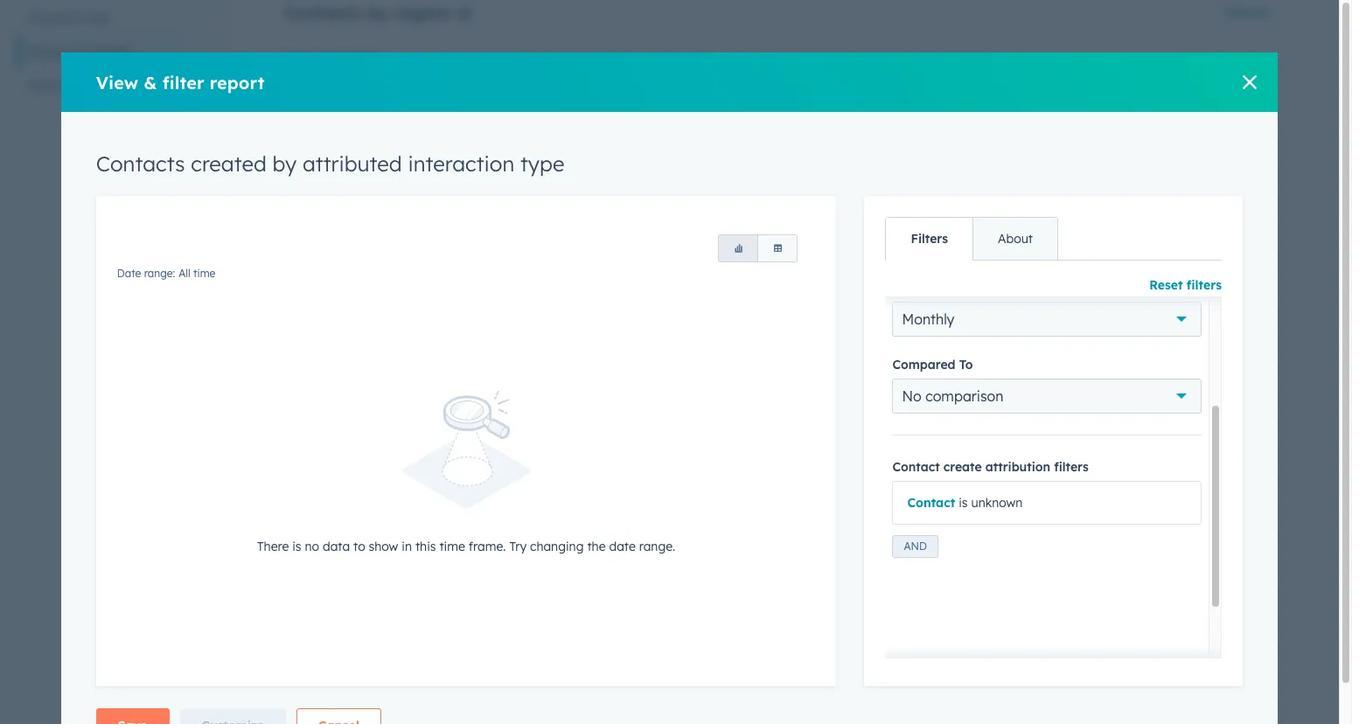 Task type: vqa. For each thing, say whether or not it's contained in the screenshot.
you're available icon at the left
no



Task type: describe. For each thing, give the bounding box(es) containing it.
tab list inside contacts created by attributed interaction type dialog
[[886, 217, 1059, 261]]

view
[[96, 71, 138, 93]]

monthly button
[[893, 302, 1202, 337]]

filters
[[911, 231, 948, 247]]

region
[[394, 2, 451, 24]]

1 horizontal spatial date range: all time
[[284, 49, 383, 62]]

unknown
[[972, 495, 1023, 511]]

reset filters button
[[1150, 275, 1222, 296]]

there
[[257, 539, 289, 555]]

1 vertical spatial time
[[193, 267, 216, 280]]

security link
[[17, 68, 183, 101]]

by inside dialog
[[273, 150, 297, 177]]

view & filter report
[[96, 71, 265, 93]]

no comparison
[[902, 387, 1004, 405]]

report
[[210, 71, 265, 93]]

frame.
[[469, 539, 506, 555]]

actions for contacts by region
[[1225, 4, 1270, 20]]

and button
[[893, 535, 939, 558]]

range: inside contacts created by attributed interaction type dialog
[[144, 267, 175, 280]]

show
[[369, 539, 398, 555]]

contacts inside dialog
[[96, 150, 185, 177]]

about
[[998, 231, 1033, 247]]

is for there
[[292, 539, 301, 555]]

& for view
[[144, 71, 157, 93]]

contact is unknown
[[908, 495, 1023, 511]]

consent
[[86, 44, 133, 59]]

1 horizontal spatial date
[[284, 49, 308, 62]]

security
[[28, 77, 75, 93]]

in
[[402, 539, 412, 555]]

monthly
[[902, 310, 955, 328]]

1 horizontal spatial created
[[367, 562, 434, 584]]

close image
[[1243, 75, 1257, 89]]

1 vertical spatial type
[[662, 562, 701, 584]]

privacy & consent
[[28, 44, 133, 59]]

contacts created by attributed interaction type dialog
[[61, 52, 1278, 724]]

attributed inside dialog
[[303, 150, 402, 177]]

date
[[609, 539, 636, 555]]

contacts created by attributed interaction type inside dialog
[[96, 150, 565, 177]]

2 horizontal spatial by
[[439, 562, 461, 584]]

attribution
[[986, 459, 1051, 475]]

0 vertical spatial time
[[361, 49, 383, 62]]

interaction inside dialog
[[408, 150, 515, 177]]

no
[[902, 387, 922, 405]]

is for contact
[[959, 495, 968, 511]]

group inside contacts created by attributed interaction type dialog
[[719, 234, 798, 262]]

tracking
[[28, 10, 77, 26]]

this
[[416, 539, 436, 555]]

all inside contacts created by attributed interaction type dialog
[[179, 267, 191, 280]]

code
[[80, 10, 110, 26]]

contacts for "actions" popup button associated with contacts created by attributed interaction type
[[284, 562, 362, 584]]



Task type: locate. For each thing, give the bounding box(es) containing it.
type
[[521, 150, 565, 177], [662, 562, 701, 584]]

actions for contacts created by attributed interaction type
[[1225, 564, 1270, 580]]

is right contact button
[[959, 495, 968, 511]]

reset
[[1150, 277, 1183, 293]]

1 horizontal spatial filters
[[1187, 277, 1222, 293]]

1 actions from the top
[[1225, 4, 1270, 20]]

& for privacy
[[74, 44, 83, 59]]

0 horizontal spatial &
[[74, 44, 83, 59]]

1 actions button from the top
[[1225, 0, 1282, 24]]

2 horizontal spatial time
[[440, 539, 465, 555]]

is
[[959, 495, 968, 511], [292, 539, 301, 555]]

1 horizontal spatial type
[[662, 562, 701, 584]]

date range: all time inside contacts created by attributed interaction type dialog
[[117, 267, 216, 280]]

tab list containing filters
[[886, 217, 1059, 261]]

0 horizontal spatial date range: all time
[[117, 267, 216, 280]]

0 horizontal spatial range:
[[144, 267, 175, 280]]

0 horizontal spatial attributed
[[303, 150, 402, 177]]

date range: all time
[[284, 49, 383, 62], [117, 267, 216, 280]]

created down the in
[[367, 562, 434, 584]]

0 horizontal spatial filters
[[1054, 459, 1089, 475]]

0 horizontal spatial time
[[193, 267, 216, 280]]

interactive chart image
[[284, 66, 1282, 511]]

group
[[719, 234, 798, 262]]

filters right reset
[[1187, 277, 1222, 293]]

&
[[74, 44, 83, 59], [144, 71, 157, 93]]

compared to
[[893, 357, 973, 373]]

date
[[284, 49, 308, 62], [117, 267, 141, 280]]

& inside privacy & consent 'link'
[[74, 44, 83, 59]]

to
[[354, 539, 365, 555]]

2 actions from the top
[[1225, 564, 1270, 580]]

1 vertical spatial contacts
[[96, 150, 185, 177]]

tracking code
[[28, 10, 110, 26]]

0 vertical spatial contacts
[[284, 2, 362, 24]]

0 vertical spatial contact
[[893, 459, 940, 475]]

actions button for contacts by region
[[1225, 0, 1282, 24]]

1 horizontal spatial &
[[144, 71, 157, 93]]

0 vertical spatial all
[[346, 49, 358, 62]]

1 horizontal spatial attributed
[[466, 562, 555, 584]]

1 vertical spatial is
[[292, 539, 301, 555]]

no comparison button
[[893, 379, 1202, 414]]

1 vertical spatial actions button
[[1225, 560, 1282, 584]]

about link
[[973, 218, 1058, 260]]

contacts for contacts by region "actions" popup button
[[284, 2, 362, 24]]

0 horizontal spatial type
[[521, 150, 565, 177]]

filter
[[162, 71, 204, 93]]

0 vertical spatial date range: all time
[[284, 49, 383, 62]]

filters right the attribution
[[1054, 459, 1089, 475]]

0 horizontal spatial by
[[273, 150, 297, 177]]

& inside contacts created by attributed interaction type dialog
[[144, 71, 157, 93]]

time
[[361, 49, 383, 62], [193, 267, 216, 280], [440, 539, 465, 555]]

interaction
[[408, 150, 515, 177], [561, 562, 656, 584]]

changing
[[530, 539, 584, 555]]

1 horizontal spatial range:
[[311, 49, 342, 62]]

filters link
[[887, 218, 973, 260]]

is left no
[[292, 539, 301, 555]]

reset filters
[[1150, 277, 1222, 293]]

1 vertical spatial date range: all time
[[117, 267, 216, 280]]

contact up and on the bottom right of page
[[908, 495, 956, 511]]

try
[[510, 539, 527, 555]]

2 vertical spatial by
[[439, 562, 461, 584]]

attributed
[[303, 150, 402, 177], [466, 562, 555, 584]]

created
[[191, 150, 267, 177], [367, 562, 434, 584]]

0 vertical spatial actions
[[1225, 4, 1270, 20]]

0 vertical spatial attributed
[[303, 150, 402, 177]]

contact create attribution filters
[[893, 459, 1089, 475]]

compared
[[893, 357, 956, 373]]

& right privacy
[[74, 44, 83, 59]]

contacts
[[284, 2, 362, 24], [96, 150, 185, 177], [284, 562, 362, 584]]

comparison
[[926, 387, 1004, 405]]

2 actions button from the top
[[1225, 560, 1282, 584]]

filters inside reset filters button
[[1187, 277, 1222, 293]]

1 vertical spatial created
[[367, 562, 434, 584]]

actions
[[1225, 4, 1270, 20], [1225, 564, 1270, 580]]

1 vertical spatial range:
[[144, 267, 175, 280]]

contacts created by attributed interaction type
[[96, 150, 565, 177], [284, 562, 701, 584]]

created inside dialog
[[191, 150, 267, 177]]

1 vertical spatial contacts created by attributed interaction type
[[284, 562, 701, 584]]

1 vertical spatial &
[[144, 71, 157, 93]]

1 vertical spatial by
[[273, 150, 297, 177]]

created down 'report'
[[191, 150, 267, 177]]

and
[[904, 540, 927, 553]]

to
[[960, 357, 973, 373]]

0 horizontal spatial interaction
[[408, 150, 515, 177]]

0 vertical spatial contacts created by attributed interaction type
[[96, 150, 565, 177]]

all
[[346, 49, 358, 62], [179, 267, 191, 280]]

by
[[367, 2, 389, 24], [273, 150, 297, 177], [439, 562, 461, 584]]

1 horizontal spatial time
[[361, 49, 383, 62]]

0 horizontal spatial date
[[117, 267, 141, 280]]

contact for contact create attribution filters
[[893, 459, 940, 475]]

0 vertical spatial range:
[[311, 49, 342, 62]]

no
[[305, 539, 319, 555]]

0 vertical spatial created
[[191, 150, 267, 177]]

0 vertical spatial filters
[[1187, 277, 1222, 293]]

date inside contacts created by attributed interaction type dialog
[[117, 267, 141, 280]]

1 vertical spatial filters
[[1054, 459, 1089, 475]]

privacy & consent link
[[17, 35, 183, 68]]

there is no data to show in this time frame. try changing the date range.
[[257, 539, 676, 555]]

2 vertical spatial time
[[440, 539, 465, 555]]

1 vertical spatial all
[[179, 267, 191, 280]]

0 vertical spatial interaction
[[408, 150, 515, 177]]

None button
[[719, 234, 759, 262], [758, 234, 798, 262], [719, 234, 759, 262], [758, 234, 798, 262]]

contact up contact button
[[893, 459, 940, 475]]

2 vertical spatial contacts
[[284, 562, 362, 584]]

1 horizontal spatial all
[[346, 49, 358, 62]]

create
[[944, 459, 982, 475]]

actions button for contacts created by attributed interaction type
[[1225, 560, 1282, 584]]

1 vertical spatial contact
[[908, 495, 956, 511]]

type inside dialog
[[521, 150, 565, 177]]

0 horizontal spatial is
[[292, 539, 301, 555]]

0 horizontal spatial all
[[179, 267, 191, 280]]

contacts by region
[[284, 2, 451, 24]]

0 vertical spatial date
[[284, 49, 308, 62]]

contact
[[893, 459, 940, 475], [908, 495, 956, 511]]

0 horizontal spatial created
[[191, 150, 267, 177]]

contact for contact is unknown
[[908, 495, 956, 511]]

0 vertical spatial actions button
[[1225, 0, 1282, 24]]

1 horizontal spatial interaction
[[561, 562, 656, 584]]

1 vertical spatial actions
[[1225, 564, 1270, 580]]

contact button
[[908, 495, 956, 511]]

1 horizontal spatial is
[[959, 495, 968, 511]]

0 vertical spatial by
[[367, 2, 389, 24]]

privacy
[[28, 44, 70, 59]]

actions button
[[1225, 0, 1282, 24], [1225, 560, 1282, 584]]

tab list
[[886, 217, 1059, 261]]

0 vertical spatial is
[[959, 495, 968, 511]]

0 vertical spatial type
[[521, 150, 565, 177]]

filters
[[1187, 277, 1222, 293], [1054, 459, 1089, 475]]

1 vertical spatial attributed
[[466, 562, 555, 584]]

the
[[587, 539, 606, 555]]

0 vertical spatial &
[[74, 44, 83, 59]]

1 vertical spatial date
[[117, 267, 141, 280]]

range.
[[639, 539, 676, 555]]

& left filter
[[144, 71, 157, 93]]

1 horizontal spatial by
[[367, 2, 389, 24]]

data
[[323, 539, 350, 555]]

range:
[[311, 49, 342, 62], [144, 267, 175, 280]]

tracking code link
[[17, 2, 183, 35]]

1 vertical spatial interaction
[[561, 562, 656, 584]]



